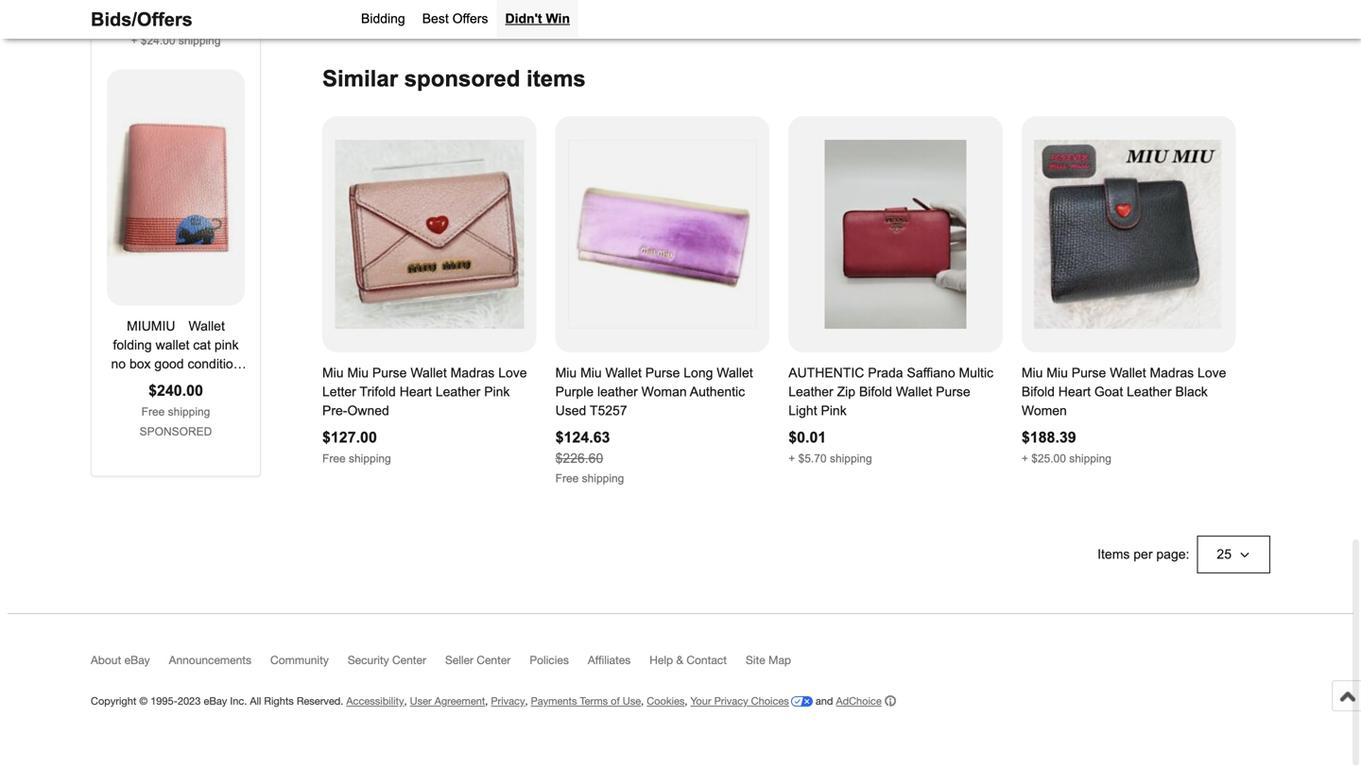 Task type: describe. For each thing, give the bounding box(es) containing it.
$127.00
[[322, 429, 377, 446]]

contact
[[687, 654, 727, 667]]

$0.01
[[789, 429, 826, 446]]

help
[[650, 654, 673, 667]]

adchoice link
[[836, 695, 896, 708]]

items
[[527, 66, 586, 91]]

seller
[[445, 654, 474, 667]]

sponsored
[[404, 66, 520, 91]]

+ $25.00 shipping text field
[[1022, 452, 1112, 465]]

cookies link
[[647, 695, 685, 708]]

shipped
[[138, 376, 184, 390]]

no
[[111, 357, 126, 372]]

shipping for $124.63
[[582, 472, 624, 485]]

adchoice
[[836, 695, 882, 708]]

payments
[[531, 695, 577, 708]]

$25.00
[[1031, 452, 1066, 465]]

free inside miumiu　wallet folding wallet cat pink no box good condition shipped from $240.00 free shipping sponsored
[[141, 406, 165, 418]]

love for $188.39
[[1198, 366, 1226, 380]]

of
[[611, 695, 620, 708]]

$188.39 + $25.00 shipping
[[1022, 429, 1112, 465]]

2 miu from the left
[[347, 366, 369, 380]]

multic
[[959, 366, 994, 380]]

win
[[546, 11, 570, 26]]

+ for $0.01
[[789, 452, 795, 465]]

and adchoice
[[813, 695, 882, 708]]

similar sponsored items main content
[[0, 0, 1361, 604]]

shipping inside $127.00 free shipping
[[349, 452, 391, 465]]

$188.39 text field
[[1022, 429, 1076, 446]]

terms
[[580, 695, 608, 708]]

woman
[[642, 385, 687, 399]]

$124.63
[[555, 429, 610, 446]]

wallet inside authentic prada saffiano multic leather zip bifold wallet purse light pink
[[896, 385, 932, 399]]

and
[[816, 695, 833, 708]]

love for $127.00
[[498, 366, 527, 380]]

miu miu wallet purse long wallet purple leather woman authentic used t5257
[[555, 366, 753, 418]]

women
[[1022, 404, 1067, 418]]

©
[[139, 695, 148, 708]]

about ebay link
[[91, 654, 169, 675]]

user
[[410, 695, 432, 708]]

letter
[[322, 385, 356, 399]]

2023
[[178, 695, 201, 708]]

good
[[154, 357, 184, 372]]

heart inside miu miu purse wallet madras love bifold heart goat leather black women
[[1058, 385, 1091, 399]]

from
[[188, 376, 214, 390]]

2 , from the left
[[485, 695, 488, 708]]

4 , from the left
[[641, 695, 644, 708]]

center for seller center
[[477, 654, 511, 667]]

use
[[623, 695, 641, 708]]

your privacy choices link
[[691, 695, 813, 708]]

page:
[[1156, 547, 1190, 562]]

sponsored
[[140, 425, 212, 438]]

purse inside miu miu purse wallet madras love letter trifold heart leather pink pre-owned
[[372, 366, 407, 380]]

bids/offers
[[91, 9, 193, 30]]

free inside $124.63 $226.60 free shipping
[[555, 472, 579, 485]]

policies
[[530, 654, 569, 667]]

$24.00
[[141, 34, 175, 47]]

security
[[348, 654, 389, 667]]

$5.70
[[798, 452, 827, 465]]

goat
[[1094, 385, 1123, 399]]

free inside $127.00 free shipping
[[322, 452, 346, 465]]

site map
[[746, 654, 791, 667]]

$226.60
[[555, 451, 603, 466]]

copyright
[[91, 695, 136, 708]]

affiliates link
[[588, 654, 650, 675]]

cat
[[193, 338, 211, 353]]

light
[[789, 404, 817, 418]]

help & contact link
[[650, 654, 746, 675]]

purse inside miu miu wallet purse long wallet purple leather woman authentic used t5257
[[645, 366, 680, 380]]

Free shipping text field
[[322, 452, 391, 465]]

bifold for $0.01
[[859, 385, 892, 399]]

community
[[270, 654, 329, 667]]

accessibility
[[346, 695, 404, 708]]

+ $24.00 shipping text field
[[131, 34, 221, 47]]

bidding
[[361, 11, 405, 26]]

similar
[[322, 66, 398, 91]]

best offers
[[422, 11, 488, 26]]

shipping for $188.39
[[1069, 452, 1112, 465]]

$188.39
[[1022, 429, 1076, 446]]

accessibility link
[[346, 695, 404, 708]]

map
[[769, 654, 791, 667]]

security center link
[[348, 654, 445, 675]]

affiliates
[[588, 654, 631, 667]]

seller center link
[[445, 654, 530, 675]]

long
[[684, 366, 713, 380]]

leather
[[597, 385, 638, 399]]



Task type: locate. For each thing, give the bounding box(es) containing it.
leather inside authentic prada saffiano multic leather zip bifold wallet purse light pink
[[789, 385, 833, 399]]

madras
[[451, 366, 495, 380], [1150, 366, 1194, 380]]

purse
[[372, 366, 407, 380], [645, 366, 680, 380], [1072, 366, 1106, 380], [936, 385, 970, 399]]

0 horizontal spatial free shipping text field
[[141, 406, 210, 418]]

payments terms of use link
[[531, 695, 641, 708]]

about ebay
[[91, 654, 150, 667]]

free shipping text field up sponsored text field
[[141, 406, 210, 418]]

, left the payments
[[525, 695, 528, 708]]

bifold up women
[[1022, 385, 1055, 399]]

pink left purple
[[484, 385, 510, 399]]

leather right trifold
[[436, 385, 480, 399]]

1 miu from the left
[[322, 366, 344, 380]]

+ $5.70 shipping text field
[[789, 452, 872, 465]]

bifold
[[859, 385, 892, 399], [1022, 385, 1055, 399]]

$0.01 text field
[[789, 429, 826, 446]]

1 heart from the left
[[400, 385, 432, 399]]

all
[[250, 695, 261, 708]]

leather
[[436, 385, 480, 399], [789, 385, 833, 399], [1127, 385, 1172, 399]]

shipping down $127.00
[[349, 452, 391, 465]]

$124.63 text field
[[555, 429, 610, 446]]

&
[[676, 654, 683, 667]]

Free shipping text field
[[141, 406, 210, 418], [555, 472, 624, 485]]

$40.00 text field
[[153, 11, 199, 28]]

0 horizontal spatial +
[[131, 34, 137, 47]]

agreement
[[435, 695, 485, 708]]

1 horizontal spatial pink
[[821, 404, 847, 418]]

1 horizontal spatial madras
[[1150, 366, 1194, 380]]

free down shipped at left
[[141, 406, 165, 418]]

1 vertical spatial free shipping text field
[[555, 472, 624, 485]]

miu
[[322, 366, 344, 380], [347, 366, 369, 380], [555, 366, 577, 380], [580, 366, 602, 380], [1022, 366, 1043, 380], [1047, 366, 1068, 380]]

per
[[1134, 547, 1153, 562]]

wallet inside miu miu purse wallet madras love letter trifold heart leather pink pre-owned
[[411, 366, 447, 380]]

user agreement link
[[410, 695, 485, 708]]

wallet
[[156, 338, 189, 353]]

, left user
[[404, 695, 407, 708]]

items
[[1098, 547, 1130, 562]]

$127.00 text field
[[322, 429, 377, 446]]

didn't win button
[[497, 0, 578, 38]]

pink inside authentic prada saffiano multic leather zip bifold wallet purse light pink
[[821, 404, 847, 418]]

ebay left inc.
[[204, 695, 227, 708]]

best offers button
[[414, 0, 497, 38]]

pink for $127.00
[[484, 385, 510, 399]]

$40.00
[[153, 11, 199, 28]]

shipping for $0.01
[[830, 452, 872, 465]]

1 horizontal spatial free shipping text field
[[555, 472, 624, 485]]

leather up the light at the right of page
[[789, 385, 833, 399]]

free down $127.00
[[322, 452, 346, 465]]

$240.00 text field
[[148, 382, 203, 399]]

choices
[[751, 695, 789, 708]]

madras inside miu miu purse wallet madras love letter trifold heart leather pink pre-owned
[[451, 366, 495, 380]]

box
[[129, 357, 151, 372]]

pink down zip
[[821, 404, 847, 418]]

bifold inside authentic prada saffiano multic leather zip bifold wallet purse light pink
[[859, 385, 892, 399]]

free shipping text field down previous price $226.60 text field
[[555, 472, 624, 485]]

ebay right about
[[124, 654, 150, 667]]

0 horizontal spatial pink
[[484, 385, 510, 399]]

free down $226.60
[[555, 472, 579, 485]]

+ for $40.00
[[131, 34, 137, 47]]

0 horizontal spatial free
[[141, 406, 165, 418]]

heart inside miu miu purse wallet madras love letter trifold heart leather pink pre-owned
[[400, 385, 432, 399]]

1 vertical spatial pink
[[821, 404, 847, 418]]

black
[[1175, 385, 1208, 399]]

purple
[[555, 385, 594, 399]]

pink
[[214, 338, 239, 353]]

miu miu purse wallet madras love bifold heart goat leather black women
[[1022, 366, 1226, 418]]

+ left $5.70
[[789, 452, 795, 465]]

zip
[[837, 385, 856, 399]]

previous price $226.60 text field
[[555, 451, 603, 466]]

shipping inside $40.00 + $24.00 shipping
[[178, 34, 221, 47]]

privacy link
[[491, 695, 525, 708]]

1 leather from the left
[[436, 385, 480, 399]]

6 miu from the left
[[1047, 366, 1068, 380]]

condition
[[188, 357, 241, 372]]

site map link
[[746, 654, 810, 675]]

1 horizontal spatial free
[[322, 452, 346, 465]]

3 miu from the left
[[555, 366, 577, 380]]

pink
[[484, 385, 510, 399], [821, 404, 847, 418]]

0 horizontal spatial heart
[[400, 385, 432, 399]]

heart
[[400, 385, 432, 399], [1058, 385, 1091, 399]]

shipping down $40.00
[[178, 34, 221, 47]]

0 horizontal spatial privacy
[[491, 695, 525, 708]]

, left cookies link
[[641, 695, 644, 708]]

2 heart from the left
[[1058, 385, 1091, 399]]

purse down saffiano
[[936, 385, 970, 399]]

madras for $127.00
[[451, 366, 495, 380]]

miumiu　wallet folding wallet cat pink no box good condition shipped from $240.00 free shipping sponsored
[[111, 319, 241, 438]]

1 horizontal spatial +
[[789, 452, 795, 465]]

center right seller
[[477, 654, 511, 667]]

0 horizontal spatial love
[[498, 366, 527, 380]]

authentic
[[690, 385, 745, 399]]

miumiu　wallet
[[127, 319, 225, 334]]

community link
[[270, 654, 348, 675]]

privacy down seller center link
[[491, 695, 525, 708]]

prada
[[868, 366, 903, 380]]

0 vertical spatial ebay
[[124, 654, 150, 667]]

items per page:
[[1098, 547, 1190, 562]]

used
[[555, 404, 586, 418]]

shipping up sponsored text field
[[168, 406, 210, 418]]

3 , from the left
[[525, 695, 528, 708]]

free
[[141, 406, 165, 418], [322, 452, 346, 465], [555, 472, 579, 485]]

leather inside miu miu purse wallet madras love bifold heart goat leather black women
[[1127, 385, 1172, 399]]

1 center from the left
[[392, 654, 426, 667]]

1 horizontal spatial center
[[477, 654, 511, 667]]

site
[[746, 654, 765, 667]]

privacy right your
[[714, 695, 748, 708]]

$127.00 free shipping
[[322, 429, 391, 465]]

2 leather from the left
[[789, 385, 833, 399]]

1 bifold from the left
[[859, 385, 892, 399]]

,
[[404, 695, 407, 708], [485, 695, 488, 708], [525, 695, 528, 708], [641, 695, 644, 708], [685, 695, 688, 708]]

shipping for $40.00
[[178, 34, 221, 47]]

seller center
[[445, 654, 511, 667]]

2 center from the left
[[477, 654, 511, 667]]

1 madras from the left
[[451, 366, 495, 380]]

1 , from the left
[[404, 695, 407, 708]]

wallet inside miu miu purse wallet madras love bifold heart goat leather black women
[[1110, 366, 1146, 380]]

5 miu from the left
[[1022, 366, 1043, 380]]

heart right trifold
[[400, 385, 432, 399]]

didn't
[[505, 11, 542, 26]]

0 vertical spatial free
[[141, 406, 165, 418]]

$124.63 $226.60 free shipping
[[555, 429, 624, 485]]

bifold for $188.39
[[1022, 385, 1055, 399]]

+ inside $0.01 + $5.70 shipping
[[789, 452, 795, 465]]

1 horizontal spatial love
[[1198, 366, 1226, 380]]

pre-
[[322, 404, 347, 418]]

2 vertical spatial free
[[555, 472, 579, 485]]

0 horizontal spatial ebay
[[124, 654, 150, 667]]

1 privacy from the left
[[491, 695, 525, 708]]

center
[[392, 654, 426, 667], [477, 654, 511, 667]]

1 vertical spatial ebay
[[204, 695, 227, 708]]

miu miu purse wallet madras love letter trifold heart leather pink pre-owned
[[322, 366, 527, 418]]

shipping right $25.00
[[1069, 452, 1112, 465]]

purse up the woman
[[645, 366, 680, 380]]

2 horizontal spatial leather
[[1127, 385, 1172, 399]]

3 leather from the left
[[1127, 385, 1172, 399]]

authentic prada saffiano multic leather zip bifold wallet purse light pink
[[789, 366, 994, 418]]

+ inside $40.00 + $24.00 shipping
[[131, 34, 137, 47]]

wallet
[[411, 366, 447, 380], [605, 366, 642, 380], [717, 366, 753, 380], [1110, 366, 1146, 380], [896, 385, 932, 399]]

security center
[[348, 654, 426, 667]]

0 horizontal spatial leather
[[436, 385, 480, 399]]

0 horizontal spatial madras
[[451, 366, 495, 380]]

+ down bids/offers
[[131, 34, 137, 47]]

reserved.
[[297, 695, 343, 708]]

2 madras from the left
[[1150, 366, 1194, 380]]

pink inside miu miu purse wallet madras love letter trifold heart leather pink pre-owned
[[484, 385, 510, 399]]

4 miu from the left
[[580, 366, 602, 380]]

bidding button
[[353, 0, 414, 38]]

purse up goat
[[1072, 366, 1106, 380]]

announcements
[[169, 654, 251, 667]]

$0.01 + $5.70 shipping
[[789, 429, 872, 465]]

policies link
[[530, 654, 588, 675]]

0 vertical spatial free shipping text field
[[141, 406, 210, 418]]

love inside miu miu purse wallet madras love letter trifold heart leather pink pre-owned
[[498, 366, 527, 380]]

2 bifold from the left
[[1022, 385, 1055, 399]]

madras inside miu miu purse wallet madras love bifold heart goat leather black women
[[1150, 366, 1194, 380]]

, left the privacy link
[[485, 695, 488, 708]]

announcements link
[[169, 654, 270, 675]]

shipping inside miumiu　wallet folding wallet cat pink no box good condition shipped from $240.00 free shipping sponsored
[[168, 406, 210, 418]]

bifold inside miu miu purse wallet madras love bifold heart goat leather black women
[[1022, 385, 1055, 399]]

t5257
[[590, 404, 627, 418]]

purse up trifold
[[372, 366, 407, 380]]

0 horizontal spatial center
[[392, 654, 426, 667]]

1 horizontal spatial ebay
[[204, 695, 227, 708]]

$240.00
[[148, 382, 203, 399]]

owned
[[347, 404, 389, 418]]

5 , from the left
[[685, 695, 688, 708]]

leather inside miu miu purse wallet madras love letter trifold heart leather pink pre-owned
[[436, 385, 480, 399]]

pink for $0.01
[[821, 404, 847, 418]]

0 vertical spatial pink
[[484, 385, 510, 399]]

1995-
[[150, 695, 178, 708]]

shipping inside $124.63 $226.60 free shipping
[[582, 472, 624, 485]]

SPONSORED text field
[[140, 425, 212, 438]]

shipping down previous price $226.60 text field
[[582, 472, 624, 485]]

rights
[[264, 695, 294, 708]]

trifold
[[360, 385, 396, 399]]

shipping right $5.70
[[830, 452, 872, 465]]

leather for $127.00
[[436, 385, 480, 399]]

1 love from the left
[[498, 366, 527, 380]]

2 horizontal spatial free
[[555, 472, 579, 485]]

heart left goat
[[1058, 385, 1091, 399]]

leather right goat
[[1127, 385, 1172, 399]]

center for security center
[[392, 654, 426, 667]]

shipping inside $0.01 + $5.70 shipping
[[830, 452, 872, 465]]

help & contact
[[650, 654, 727, 667]]

1 horizontal spatial heart
[[1058, 385, 1091, 399]]

bifold down prada
[[859, 385, 892, 399]]

+ left $25.00
[[1022, 452, 1028, 465]]

love inside miu miu purse wallet madras love bifold heart goat leather black women
[[1198, 366, 1226, 380]]

1 vertical spatial free
[[322, 452, 346, 465]]

shipping inside $188.39 + $25.00 shipping
[[1069, 452, 1112, 465]]

0 horizontal spatial bifold
[[859, 385, 892, 399]]

1 horizontal spatial bifold
[[1022, 385, 1055, 399]]

25
[[1217, 547, 1232, 562]]

, left your
[[685, 695, 688, 708]]

cookies
[[647, 695, 685, 708]]

1 horizontal spatial privacy
[[714, 695, 748, 708]]

didn't win
[[505, 11, 570, 26]]

madras for $188.39
[[1150, 366, 1194, 380]]

25 button
[[1197, 536, 1270, 574]]

1 horizontal spatial leather
[[789, 385, 833, 399]]

+ inside $188.39 + $25.00 shipping
[[1022, 452, 1028, 465]]

2 love from the left
[[1198, 366, 1226, 380]]

privacy
[[491, 695, 525, 708], [714, 695, 748, 708]]

2 horizontal spatial +
[[1022, 452, 1028, 465]]

2 privacy from the left
[[714, 695, 748, 708]]

+ for $188.39
[[1022, 452, 1028, 465]]

folding
[[113, 338, 152, 353]]

center right security
[[392, 654, 426, 667]]

purse inside authentic prada saffiano multic leather zip bifold wallet purse light pink
[[936, 385, 970, 399]]

purse inside miu miu purse wallet madras love bifold heart goat leather black women
[[1072, 366, 1106, 380]]

leather for $188.39
[[1127, 385, 1172, 399]]



Task type: vqa. For each thing, say whether or not it's contained in the screenshot.
the My eBay
no



